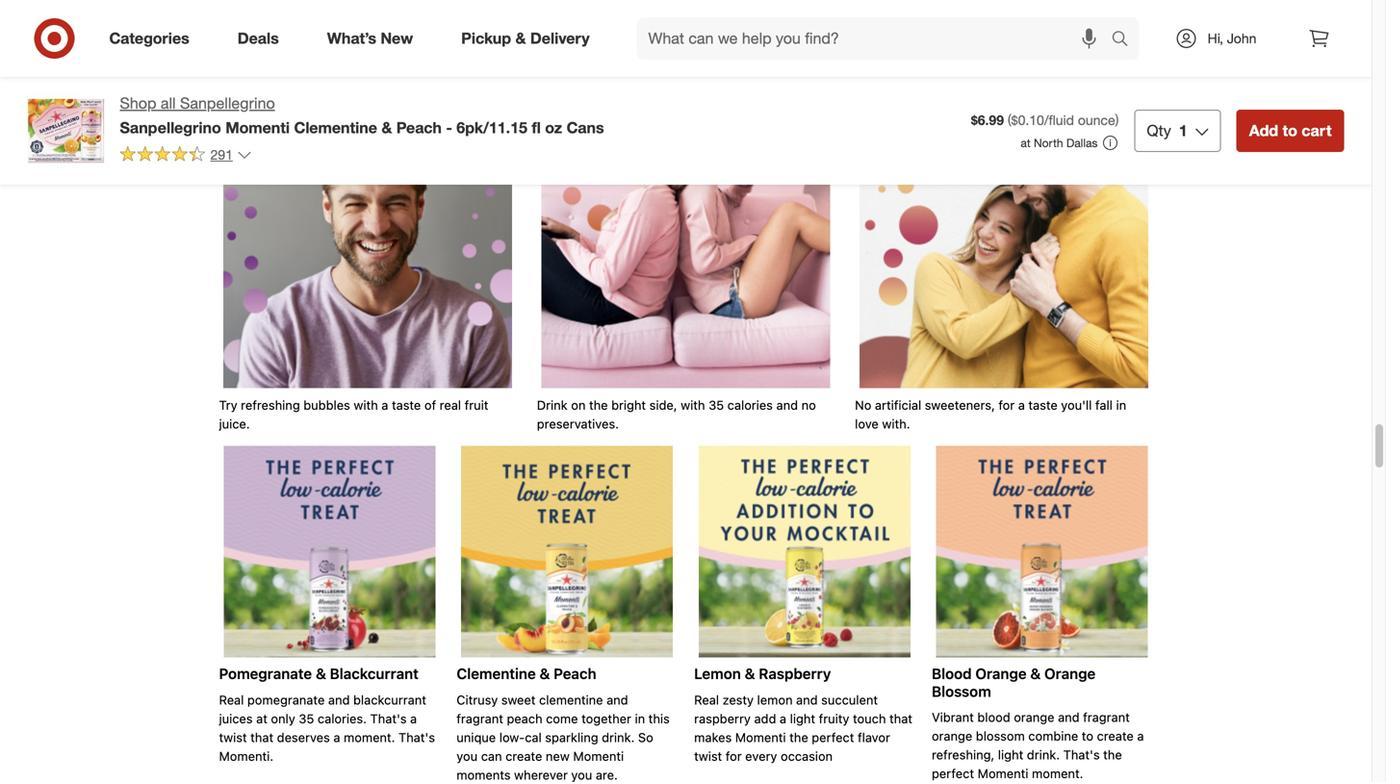 Task type: vqa. For each thing, say whether or not it's contained in the screenshot.
Qty
yes



Task type: describe. For each thing, give the bounding box(es) containing it.
$6.99 ( $0.10 /fluid ounce )
[[971, 112, 1119, 129]]

add
[[1249, 121, 1279, 140]]

1 vertical spatial sanpellegrino
[[120, 118, 221, 137]]

291
[[210, 146, 233, 163]]

0 vertical spatial sanpellegrino
[[180, 94, 275, 113]]

delivery
[[530, 29, 590, 48]]

pickup
[[461, 29, 511, 48]]

north
[[1034, 136, 1063, 150]]

(
[[1008, 112, 1012, 129]]

add to cart
[[1249, 121, 1332, 140]]

shop
[[120, 94, 156, 113]]

what's new
[[327, 29, 413, 48]]

new
[[381, 29, 413, 48]]

peach
[[396, 118, 442, 137]]

qty 1
[[1147, 121, 1188, 140]]

cart
[[1302, 121, 1332, 140]]

fl
[[532, 118, 541, 137]]

0 vertical spatial &
[[516, 29, 526, 48]]

add to cart button
[[1237, 110, 1345, 152]]

categories
[[109, 29, 189, 48]]

$6.99
[[971, 112, 1004, 129]]

to
[[1283, 121, 1298, 140]]

pickup & delivery link
[[445, 17, 614, 60]]

categories link
[[93, 17, 213, 60]]

What can we help you find? suggestions appear below search field
[[637, 17, 1116, 60]]

deals
[[238, 29, 279, 48]]



Task type: locate. For each thing, give the bounding box(es) containing it.
qty
[[1147, 121, 1171, 140]]

john
[[1227, 30, 1257, 47]]

$0.10
[[1012, 112, 1044, 129]]

291 link
[[120, 145, 252, 167]]

deals link
[[221, 17, 303, 60]]

ounce
[[1078, 112, 1116, 129]]

sanpellegrino up momenti
[[180, 94, 275, 113]]

sanpellegrino
[[180, 94, 275, 113], [120, 118, 221, 137]]

& right pickup
[[516, 29, 526, 48]]

search
[[1103, 31, 1149, 50]]

search button
[[1103, 17, 1149, 64]]

at north dallas
[[1021, 136, 1098, 150]]

momenti
[[226, 118, 290, 137]]

dallas
[[1067, 136, 1098, 150]]

what's
[[327, 29, 376, 48]]

all
[[161, 94, 176, 113]]

)
[[1116, 112, 1119, 129]]

cans
[[567, 118, 604, 137]]

sanpellegrino down all
[[120, 118, 221, 137]]

/fluid
[[1044, 112, 1074, 129]]

0 horizontal spatial &
[[382, 118, 392, 137]]

shop all sanpellegrino sanpellegrino momenti clementine & peach - 6pk/11.15 fl oz cans
[[120, 94, 604, 137]]

& left peach
[[382, 118, 392, 137]]

image of sanpellegrino momenti clementine & peach - 6pk/11.15 fl oz cans image
[[27, 92, 104, 169]]

-
[[446, 118, 452, 137]]

& inside shop all sanpellegrino sanpellegrino momenti clementine & peach - 6pk/11.15 fl oz cans
[[382, 118, 392, 137]]

&
[[516, 29, 526, 48], [382, 118, 392, 137]]

at
[[1021, 136, 1031, 150]]

hi,
[[1208, 30, 1224, 47]]

hi, john
[[1208, 30, 1257, 47]]

1
[[1179, 121, 1188, 140]]

pickup & delivery
[[461, 29, 590, 48]]

1 vertical spatial &
[[382, 118, 392, 137]]

clementine
[[294, 118, 377, 137]]

oz
[[545, 118, 562, 137]]

1 horizontal spatial &
[[516, 29, 526, 48]]

what's new link
[[311, 17, 437, 60]]

6pk/11.15
[[457, 118, 528, 137]]



